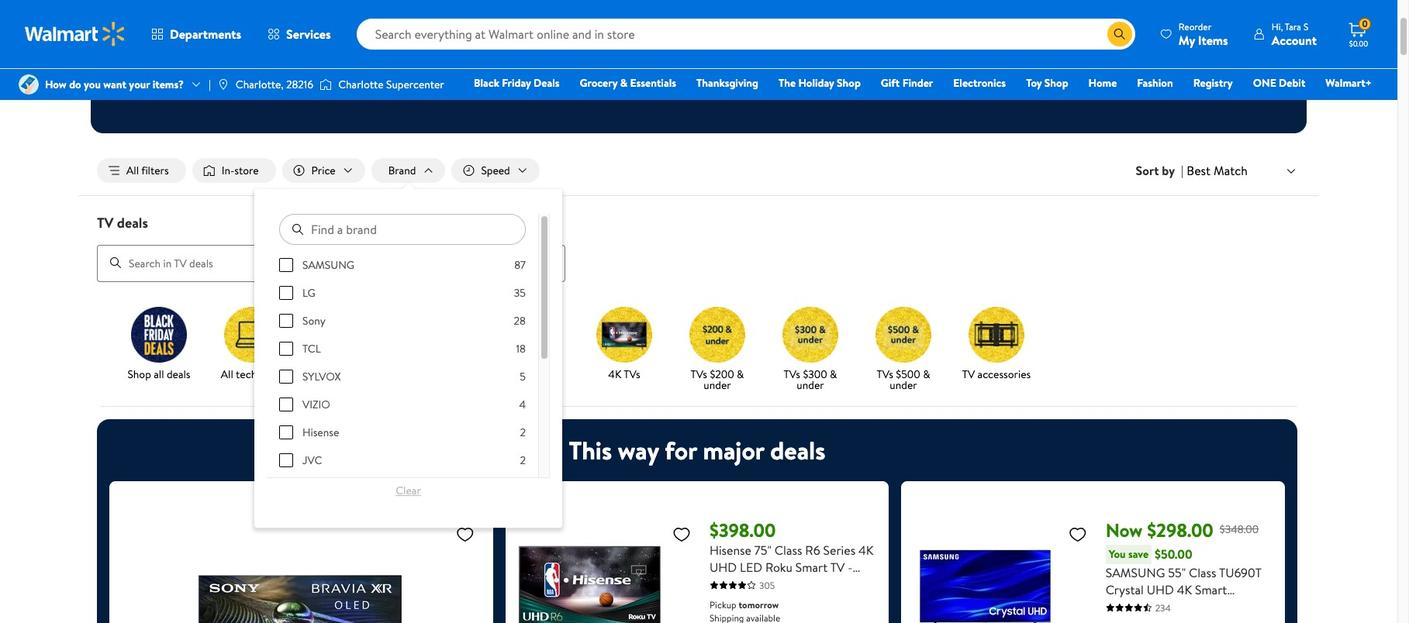 Task type: describe. For each thing, give the bounding box(es) containing it.
tv for tv deals
[[97, 213, 114, 233]]

black
[[474, 75, 499, 91]]

deals
[[534, 75, 560, 91]]

quantities.
[[539, 85, 580, 98]]

account
[[1272, 31, 1317, 48]]

brand button
[[371, 158, 445, 183]]

4k inside $398.00 hisense 75" class r6 series 4k uhd led roku smart tv - 75r6030k (new)
[[858, 542, 874, 559]]

0 horizontal spatial smart
[[508, 367, 536, 382]]

$398.00 hisense 75" class r6 series 4k uhd led roku smart tv - 75r6030k (new)
[[710, 517, 874, 593]]

store.
[[868, 85, 891, 98]]

s
[[1304, 20, 1309, 33]]

4
[[519, 397, 526, 413]]

home
[[1089, 75, 1117, 91]]

don't
[[735, 46, 781, 72]]

Find a brand search field
[[279, 214, 526, 245]]

tu690t
[[1219, 564, 1262, 581]]

smart for $398.00
[[796, 559, 828, 576]]

tvs $300 & under
[[784, 367, 837, 393]]

tvs $500 & under image
[[876, 307, 931, 363]]

supercenter
[[386, 77, 444, 92]]

hisense inside $398.00 hisense 75" class r6 series 4k uhd led roku smart tv - 75r6030k (new)
[[710, 542, 752, 559]]

tvs for tvs $500 & under
[[877, 367, 893, 382]]

items
[[1198, 31, 1228, 48]]

home link
[[1082, 74, 1124, 92]]

now $298.00 $348.00
[[1106, 517, 1259, 543]]

 image for charlotte supercenter
[[320, 77, 332, 92]]

store
[[234, 163, 259, 178]]

charlotte, 28216
[[236, 77, 313, 92]]

tv accessories link
[[956, 307, 1037, 383]]

deals right the "tech"
[[259, 367, 283, 382]]

gift finder
[[881, 75, 933, 91]]

class inside $398.00 hisense 75" class r6 series 4k uhd led roku smart tv - 75r6030k (new)
[[775, 542, 802, 559]]

clear
[[396, 483, 421, 499]]

28216
[[286, 77, 313, 92]]

& for tvs $200 & under
[[737, 367, 744, 382]]

TV deals search field
[[78, 213, 1319, 282]]

smart for you
[[1195, 581, 1227, 598]]

miss
[[785, 46, 821, 72]]

price button
[[282, 158, 365, 183]]

rain
[[674, 85, 689, 98]]

87
[[514, 258, 526, 273]]

5
[[520, 369, 526, 385]]

walmart+
[[1326, 75, 1372, 91]]

under for $200
[[704, 377, 731, 393]]

$298.00
[[1147, 517, 1214, 543]]

tvs $300 & under image
[[783, 307, 838, 363]]

hi, tara s account
[[1272, 20, 1317, 48]]

tvs $500 & under link
[[863, 307, 944, 394]]

 image for charlotte, 28216
[[217, 78, 229, 91]]

shop all deals link
[[119, 307, 199, 383]]

by
[[1162, 162, 1175, 179]]

smart tvs
[[508, 367, 555, 382]]

pick up today
[[314, 367, 377, 382]]

vizio
[[302, 397, 330, 413]]

under for $300
[[797, 377, 824, 393]]

$0.00
[[1349, 38, 1368, 49]]

2 for hisense
[[520, 425, 526, 441]]

sony
[[302, 313, 326, 329]]

deals right the all
[[167, 367, 190, 382]]

 image for how do you want your items?
[[19, 74, 39, 95]]

tvs $200 & under link
[[677, 307, 758, 394]]

charlotte,
[[236, 77, 284, 92]]

select
[[723, 85, 748, 98]]

epic
[[549, 46, 584, 72]]

limited
[[507, 85, 537, 98]]

0 horizontal spatial hisense
[[302, 425, 339, 441]]

savings.
[[588, 46, 651, 72]]

the holiday shop link
[[772, 74, 868, 92]]

my
[[1179, 31, 1195, 48]]

0 horizontal spatial shop
[[128, 367, 151, 382]]

how
[[45, 77, 67, 92]]

| inside sort and filter section element
[[1181, 162, 1184, 179]]

the holiday shop
[[779, 75, 861, 91]]

smart tvs link
[[491, 307, 572, 383]]

toy shop
[[1026, 75, 1068, 91]]

grocery
[[580, 75, 618, 91]]

sort and filter section element
[[78, 146, 1319, 196]]

tv mounts image
[[969, 307, 1024, 363]]

checks.
[[691, 85, 720, 98]]

0 vertical spatial |
[[209, 77, 211, 92]]

pickup tomorrow
[[710, 598, 779, 612]]

sylvox
[[302, 369, 341, 385]]

toy shop link
[[1019, 74, 1075, 92]]

- for you
[[1160, 598, 1165, 615]]

jvc
[[302, 453, 322, 468]]

tv inside $398.00 hisense 75" class r6 series 4k uhd led roku smart tv - 75r6030k (new)
[[830, 559, 845, 576]]

deals right major
[[770, 433, 826, 467]]

$300
[[803, 367, 827, 382]]

$200
[[710, 367, 734, 382]]

items
[[750, 85, 772, 98]]

1 horizontal spatial shop
[[837, 75, 861, 91]]

supplies
[[607, 85, 639, 98]]

18
[[516, 341, 526, 357]]

gifts.
[[689, 46, 731, 72]]

roku
[[765, 559, 793, 576]]

tv deals
[[97, 213, 148, 233]]

how do you want your items?
[[45, 77, 184, 92]]

under for $500
[[890, 377, 917, 393]]

major
[[703, 433, 764, 467]]

0 vertical spatial 4k
[[608, 367, 621, 382]]

clear button
[[279, 479, 537, 503]]

- for $398.00
[[848, 559, 853, 576]]

tvs $500 & under
[[877, 367, 930, 393]]

tcl
[[302, 341, 321, 357]]

this way for major deals
[[569, 433, 826, 467]]

305
[[759, 579, 775, 592]]

debit
[[1279, 75, 1305, 91]]

search image
[[109, 257, 122, 269]]

$398.00 group
[[518, 494, 877, 624]]

best match button
[[1184, 160, 1301, 181]]

1 tvs from the left
[[538, 367, 555, 382]]

black friday deals link
[[467, 74, 567, 92]]

filters
[[141, 163, 169, 178]]



Task type: locate. For each thing, give the bounding box(es) containing it.
1 horizontal spatial (new)
[[1106, 615, 1138, 624]]

grocery & essentials
[[580, 75, 676, 91]]

0 horizontal spatial class
[[775, 542, 802, 559]]

under down tvs $300 & under image
[[797, 377, 824, 393]]

tvs $200 & under image
[[689, 307, 745, 363]]

2 horizontal spatial shop
[[1045, 75, 1068, 91]]

group
[[279, 258, 526, 624], [122, 494, 481, 624]]

be
[[809, 85, 819, 98]]

television
[[1106, 598, 1157, 615]]

Walmart Site-Wide search field
[[356, 19, 1135, 50]]

1 horizontal spatial class
[[1189, 564, 1217, 581]]

tvs inside tvs $500 & under
[[877, 367, 893, 382]]

brand
[[388, 163, 416, 178]]

smart tvs image
[[503, 307, 559, 363]]

0 vertical spatial smart
[[508, 367, 536, 382]]

add to favorites list, hisense 75" class r6 series 4k uhd led roku smart tv - 75r6030k (new) image
[[672, 525, 691, 544]]

finder
[[902, 75, 933, 91]]

1 2 from the top
[[520, 425, 526, 441]]

essentials
[[630, 75, 676, 91]]

2 for jvc
[[520, 453, 526, 468]]

in-store button
[[192, 158, 276, 183]]

tvs for tvs $300 & under
[[784, 367, 800, 382]]

0 vertical spatial uhd
[[710, 559, 737, 576]]

no
[[659, 85, 672, 98]]

all tech deals link
[[212, 307, 292, 383]]

& right $200
[[737, 367, 744, 382]]

all left the "tech"
[[221, 367, 233, 382]]

1 horizontal spatial smart
[[796, 559, 828, 576]]

hisense left 75"
[[710, 542, 752, 559]]

up
[[336, 367, 348, 382]]

4k tvs
[[608, 367, 640, 382]]

tv right r6
[[830, 559, 845, 576]]

| right items?
[[209, 77, 211, 92]]

4k down $50.00
[[1177, 581, 1192, 598]]

shop down the it!
[[837, 75, 861, 91]]

samsung inside "you save $50.00 samsung 55" class tu690t crystal uhd 4k smart television - un55tu690tfxza (new)"
[[1106, 564, 1165, 581]]

uhd left the led
[[710, 559, 737, 576]]

samsung
[[302, 258, 355, 273], [1106, 564, 1165, 581]]

 image right 28216
[[320, 77, 332, 92]]

4k down the 4k tvs image
[[608, 367, 621, 382]]

shop all deals image
[[131, 307, 187, 363]]

samsung up lg
[[302, 258, 355, 273]]

1 vertical spatial uhd
[[1147, 581, 1174, 598]]

walmart black friday deals for days image
[[556, 0, 841, 27]]

registry link
[[1186, 74, 1240, 92]]

1 vertical spatial all
[[221, 367, 233, 382]]

|
[[209, 77, 211, 92], [1181, 162, 1184, 179]]

4k
[[608, 367, 621, 382], [858, 542, 874, 559], [1177, 581, 1192, 598]]

class inside "you save $50.00 samsung 55" class tu690t crystal uhd 4k smart television - un55tu690tfxza (new)"
[[1189, 564, 1217, 581]]

55"
[[1168, 564, 1186, 581]]

add to favorites list, samsung 55" class tu690t crystal uhd 4k smart television - un55tu690tfxza (new) image
[[1068, 525, 1087, 544]]

under inside tvs $500 & under
[[890, 377, 917, 393]]

uhd inside "you save $50.00 samsung 55" class tu690t crystal uhd 4k smart television - un55tu690tfxza (new)"
[[1147, 581, 1174, 598]]

1 horizontal spatial hisense
[[710, 542, 752, 559]]

items?
[[153, 77, 184, 92]]

1 vertical spatial smart
[[796, 559, 828, 576]]

best match
[[1187, 162, 1248, 179]]

shop left the all
[[128, 367, 151, 382]]

your
[[129, 77, 150, 92]]

class left r6
[[775, 542, 802, 559]]

reorder
[[1179, 20, 1212, 33]]

2 horizontal spatial  image
[[320, 77, 332, 92]]

1 vertical spatial hisense
[[710, 542, 752, 559]]

samsung down save
[[1106, 564, 1165, 581]]

0 horizontal spatial |
[[209, 77, 211, 92]]

35
[[514, 285, 526, 301]]

None checkbox
[[279, 314, 293, 328], [279, 342, 293, 356], [279, 398, 293, 412], [279, 454, 293, 468], [279, 314, 293, 328], [279, 342, 293, 356], [279, 398, 293, 412], [279, 454, 293, 468]]

tvs inside tvs $200 & under
[[691, 367, 707, 382]]

group containing samsung
[[279, 258, 526, 624]]

pick up today image
[[317, 307, 373, 363]]

5 tvs from the left
[[877, 367, 893, 382]]

2 vertical spatial smart
[[1195, 581, 1227, 598]]

top
[[655, 46, 684, 72]]

 image left charlotte,
[[217, 78, 229, 91]]

| right by
[[1181, 162, 1184, 179]]

0 horizontal spatial all
[[126, 163, 139, 178]]

one debit
[[1253, 75, 1305, 91]]

tvs $200 & under
[[691, 367, 744, 393]]

save
[[1128, 546, 1149, 562]]

1 vertical spatial tv
[[962, 367, 975, 382]]

under inside tvs $300 & under
[[797, 377, 824, 393]]

1 vertical spatial (new)
[[1106, 615, 1138, 624]]

tvs left $200
[[691, 367, 707, 382]]

registry
[[1193, 75, 1233, 91]]

0 vertical spatial -
[[848, 559, 853, 576]]

tvs left $300
[[784, 367, 800, 382]]

charlotte
[[338, 77, 384, 92]]

fashion link
[[1130, 74, 1180, 92]]

series
[[823, 542, 856, 559]]

pickup
[[710, 598, 736, 612]]

tv for tv accessories
[[962, 367, 975, 382]]

tvs down the 4k tvs image
[[624, 367, 640, 382]]

0 horizontal spatial uhd
[[710, 559, 737, 576]]

0 vertical spatial tv
[[97, 213, 114, 233]]

1 vertical spatial 4k
[[858, 542, 874, 559]]

all for all tech deals
[[221, 367, 233, 382]]

4k right series
[[858, 542, 874, 559]]

 image left how
[[19, 74, 39, 95]]

0 vertical spatial class
[[775, 542, 802, 559]]

thanksgiving
[[696, 75, 758, 91]]

want
[[103, 77, 126, 92]]

1 horizontal spatial  image
[[217, 78, 229, 91]]

0 vertical spatial all
[[126, 163, 139, 178]]

0 vertical spatial (new)
[[770, 576, 802, 593]]

& right $500
[[923, 367, 930, 382]]

services
[[286, 26, 331, 43]]

(new) inside $398.00 hisense 75" class r6 series 4k uhd led roku smart tv - 75r6030k (new)
[[770, 576, 802, 593]]

it!
[[825, 46, 843, 72]]

- inside "you save $50.00 samsung 55" class tu690t crystal uhd 4k smart television - un55tu690tfxza (new)"
[[1160, 598, 1165, 615]]

1 horizontal spatial -
[[1160, 598, 1165, 615]]

1 vertical spatial samsung
[[1106, 564, 1165, 581]]

2 horizontal spatial tv
[[962, 367, 975, 382]]

- inside $398.00 hisense 75" class r6 series 4k uhd led roku smart tv - 75r6030k (new)
[[848, 559, 853, 576]]

r6
[[805, 542, 820, 559]]

search icon image
[[1114, 28, 1126, 40]]

2 horizontal spatial under
[[890, 377, 917, 393]]

1 horizontal spatial samsung
[[1106, 564, 1165, 581]]

4 tvs from the left
[[784, 367, 800, 382]]

2 2 from the top
[[520, 453, 526, 468]]

tv left accessories
[[962, 367, 975, 382]]

electronics
[[953, 75, 1006, 91]]

all tech deals image
[[224, 307, 280, 363]]

available
[[821, 85, 855, 98]]

1 horizontal spatial under
[[797, 377, 824, 393]]

0 horizontal spatial 4k
[[608, 367, 621, 382]]

4k tvs image
[[596, 307, 652, 363]]

you
[[1109, 546, 1126, 562]]

tvs left $500
[[877, 367, 893, 382]]

1 horizontal spatial tv
[[830, 559, 845, 576]]

& right $300
[[830, 367, 837, 382]]

all filters
[[126, 163, 169, 178]]

2 tvs from the left
[[624, 367, 640, 382]]

Search in TV deals search field
[[97, 245, 565, 282]]

1 vertical spatial 2
[[520, 453, 526, 468]]

uhd up 234
[[1147, 581, 1174, 598]]

all tech deals
[[221, 367, 283, 382]]

now
[[1106, 517, 1143, 543]]

charlotte supercenter
[[338, 77, 444, 92]]

0 horizontal spatial (new)
[[770, 576, 802, 593]]

class right the 55"
[[1189, 564, 1217, 581]]

in-store
[[222, 163, 259, 178]]

epic savings. top gifts. don't miss it!
[[549, 46, 843, 72]]

tvs for tvs $200 & under
[[691, 367, 707, 382]]

-
[[848, 559, 853, 576], [1160, 598, 1165, 615]]

all inside button
[[126, 163, 139, 178]]

$500
[[896, 367, 920, 382]]

uhd
[[710, 559, 737, 576], [1147, 581, 1174, 598]]

1 vertical spatial -
[[1160, 598, 1165, 615]]

tvs inside tvs $300 & under
[[784, 367, 800, 382]]

all filters button
[[97, 158, 186, 183]]

0 horizontal spatial samsung
[[302, 258, 355, 273]]

departments
[[170, 26, 241, 43]]

$50.00
[[1155, 546, 1192, 563]]

hi,
[[1272, 20, 1283, 33]]

uhd inside $398.00 hisense 75" class r6 series 4k uhd led roku smart tv - 75r6030k (new)
[[710, 559, 737, 576]]

lg
[[302, 285, 315, 301]]

1 under from the left
[[704, 377, 731, 393]]

1 horizontal spatial all
[[221, 367, 233, 382]]

& for tvs $300 & under
[[830, 367, 837, 382]]

smart inside "you save $50.00 samsung 55" class tu690t crystal uhd 4k smart television - un55tu690tfxza (new)"
[[1195, 581, 1227, 598]]

(new) for you
[[1106, 615, 1138, 624]]

Search search field
[[356, 19, 1135, 50]]

deals inside search box
[[117, 213, 148, 233]]

smart right the 55"
[[1195, 581, 1227, 598]]

toy
[[1026, 75, 1042, 91]]

tvs $300 & under link
[[770, 307, 851, 394]]

& for tvs $500 & under
[[923, 367, 930, 382]]

speed button
[[452, 158, 540, 183]]

1 vertical spatial class
[[1189, 564, 1217, 581]]

4k inside "you save $50.00 samsung 55" class tu690t crystal uhd 4k smart television - un55tu690tfxza (new)"
[[1177, 581, 1192, 598]]

2 horizontal spatial 4k
[[1177, 581, 1192, 598]]

smart right roku
[[796, 559, 828, 576]]

& inside tvs $300 & under
[[830, 367, 837, 382]]

- right r6
[[848, 559, 853, 576]]

0 vertical spatial samsung
[[302, 258, 355, 273]]

3 under from the left
[[890, 377, 917, 393]]

(new) for $398.00
[[770, 576, 802, 593]]

shop all deals
[[128, 367, 190, 382]]

under inside tvs $200 & under
[[704, 377, 731, 393]]

4k tvs link
[[584, 307, 665, 383]]

0 vertical spatial hisense
[[302, 425, 339, 441]]

tvs right the "5"
[[538, 367, 555, 382]]

fashion
[[1137, 75, 1173, 91]]

2 vertical spatial 4k
[[1177, 581, 1192, 598]]

deals up 'search' image
[[117, 213, 148, 233]]

under down tvs $500 & under image
[[890, 377, 917, 393]]

hisense down vizio
[[302, 425, 339, 441]]

you save $50.00 samsung 55" class tu690t crystal uhd 4k smart television - un55tu690tfxza (new)
[[1106, 546, 1271, 624]]

0 horizontal spatial tv
[[97, 213, 114, 233]]

speed
[[481, 163, 510, 178]]

1 horizontal spatial |
[[1181, 162, 1184, 179]]

while
[[582, 85, 605, 98]]

1 horizontal spatial uhd
[[1147, 581, 1174, 598]]

electronics link
[[946, 74, 1013, 92]]

under down tvs $200 & under image
[[704, 377, 731, 393]]

do
[[69, 77, 81, 92]]

2 under from the left
[[797, 377, 824, 393]]

0 horizontal spatial  image
[[19, 74, 39, 95]]

best
[[1187, 162, 1211, 179]]

2 vertical spatial tv
[[830, 559, 845, 576]]

& inside tvs $500 & under
[[923, 367, 930, 382]]

all for all filters
[[126, 163, 139, 178]]

0 horizontal spatial under
[[704, 377, 731, 393]]

walmart image
[[25, 22, 126, 47]]

 image
[[19, 74, 39, 95], [320, 77, 332, 92], [217, 78, 229, 91]]

None checkbox
[[279, 258, 293, 272], [279, 286, 293, 300], [279, 370, 293, 384], [279, 426, 293, 440], [279, 258, 293, 272], [279, 286, 293, 300], [279, 370, 293, 384], [279, 426, 293, 440]]

reorder my items
[[1179, 20, 1228, 48]]

tv inside search box
[[97, 213, 114, 233]]

1 vertical spatial |
[[1181, 162, 1184, 179]]

limited quantities. while supplies last. no rain checks. select items may not be available in-store.
[[507, 85, 891, 98]]

1 horizontal spatial 4k
[[858, 542, 874, 559]]

(new) up tomorrow
[[770, 576, 802, 593]]

today
[[350, 367, 377, 382]]

smart down 18
[[508, 367, 536, 382]]

2 horizontal spatial smart
[[1195, 581, 1227, 598]]

& down the savings.
[[620, 75, 628, 91]]

for
[[665, 433, 697, 467]]

holiday
[[798, 75, 834, 91]]

shop
[[837, 75, 861, 91], [1045, 75, 1068, 91], [128, 367, 151, 382]]

in-
[[222, 163, 234, 178]]

tv up 'search' image
[[97, 213, 114, 233]]

0 vertical spatial 2
[[520, 425, 526, 441]]

(new) down crystal
[[1106, 615, 1138, 624]]

friday
[[502, 75, 531, 91]]

services button
[[254, 16, 344, 53]]

3 tvs from the left
[[691, 367, 707, 382]]

0 horizontal spatial -
[[848, 559, 853, 576]]

& inside tvs $200 & under
[[737, 367, 744, 382]]

all left filters
[[126, 163, 139, 178]]

smart inside $398.00 hisense 75" class r6 series 4k uhd led roku smart tv - 75r6030k (new)
[[796, 559, 828, 576]]

crystal
[[1106, 581, 1144, 598]]

(new) inside "you save $50.00 samsung 55" class tu690t crystal uhd 4k smart television - un55tu690tfxza (new)"
[[1106, 615, 1138, 624]]

- right 'television'
[[1160, 598, 1165, 615]]

tara
[[1285, 20, 1301, 33]]

shop right toy
[[1045, 75, 1068, 91]]

add to favorites list, sony 65 class bravia xr a90j 4k hdr oled tv smart google tv xr65a90j (new) image
[[456, 525, 474, 544]]



Task type: vqa. For each thing, say whether or not it's contained in the screenshot.
indicating
no



